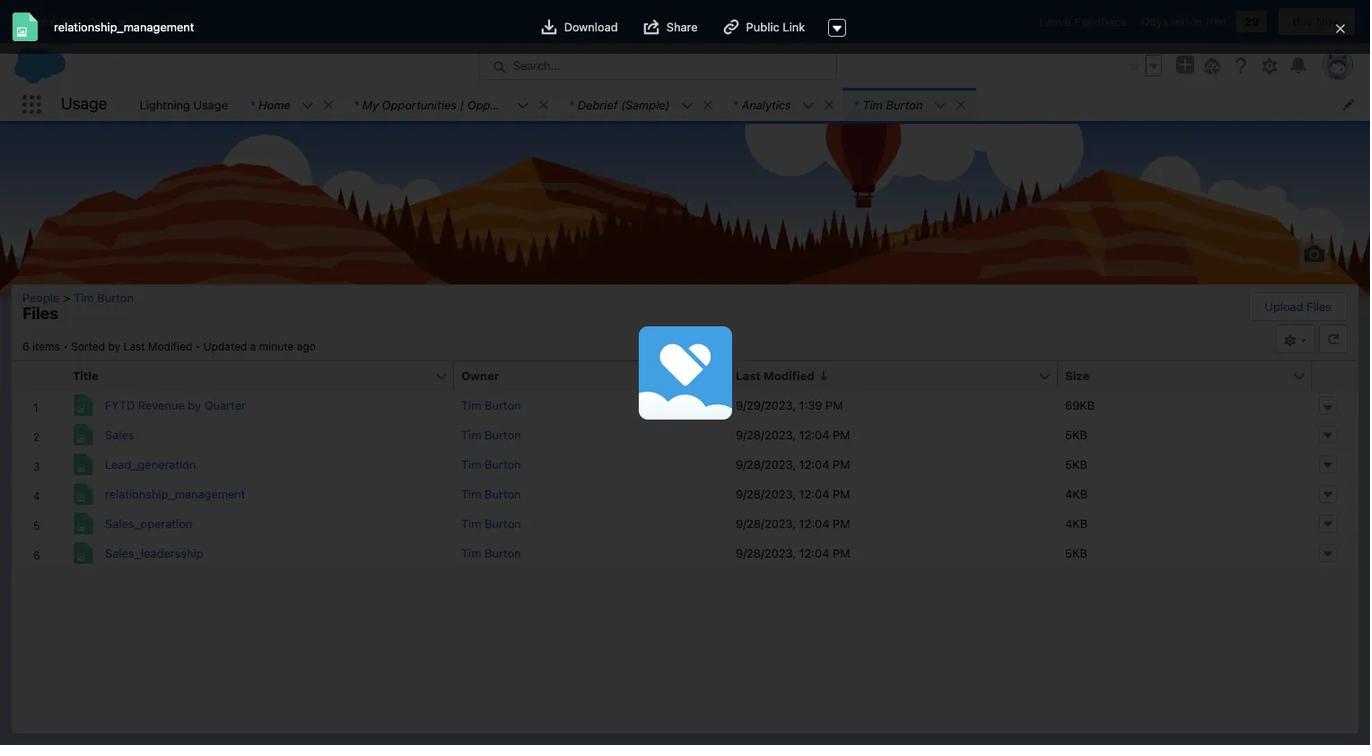 Task type: locate. For each thing, give the bounding box(es) containing it.
1 horizontal spatial files
[[1307, 300, 1332, 314]]

1 • from the left
[[63, 340, 68, 354]]

public link button
[[715, 11, 813, 43]]

0 horizontal spatial text default image
[[537, 99, 550, 111]]

minute
[[259, 340, 294, 354]]

2 4 kb from the top
[[1065, 517, 1088, 531]]

relationship_management down lead_generation
[[105, 487, 246, 502]]

2 9/28/2023, 12:04 pm from the top
[[736, 458, 850, 472]]

12:04 for sales_leadersship
[[799, 547, 830, 561]]

0 horizontal spatial •
[[63, 340, 68, 354]]

5 kb
[[1065, 428, 1088, 442], [1065, 458, 1088, 472], [1065, 547, 1088, 561]]

1:39
[[799, 399, 823, 413]]

by right sorted
[[108, 340, 120, 354]]

tim burton for sales
[[461, 428, 521, 442]]

by left quarter
[[188, 399, 201, 413]]

1 9/28/2023, from the top
[[736, 428, 796, 442]]

*
[[250, 97, 255, 112], [353, 97, 359, 112], [569, 97, 574, 112], [733, 97, 738, 112], [854, 97, 859, 112]]

5 9/28/2023, from the top
[[736, 547, 796, 561]]

0 horizontal spatial text default image
[[322, 99, 335, 111]]

last modified
[[736, 369, 815, 383]]

by
[[108, 340, 120, 354], [188, 399, 201, 413]]

3 9/28/2023, 12:04 pm from the top
[[736, 487, 850, 502]]

5 12:04 from the top
[[799, 547, 830, 561]]

text default image down search...
[[537, 99, 550, 111]]

1 4 from the top
[[1065, 487, 1073, 502]]

0 horizontal spatial by
[[108, 340, 120, 354]]

3 12:04 from the top
[[799, 487, 830, 502]]

modified up 9/29/2023, 1:39 pm
[[764, 369, 815, 383]]

0 vertical spatial relationship_management
[[54, 20, 194, 34]]

tim burton for fytd revenue by quarter
[[461, 399, 521, 413]]

1 vertical spatial relationship_management
[[105, 487, 246, 502]]

3 text default image from the left
[[823, 99, 835, 111]]

1 horizontal spatial •
[[195, 340, 201, 354]]

relationship_management inside files grid
[[105, 487, 246, 502]]

relationship_management
[[54, 20, 194, 34], [105, 487, 246, 502]]

1 9/28/2023, 12:04 pm from the top
[[736, 428, 850, 442]]

1 5 kb from the top
[[1065, 428, 1088, 442]]

kb
[[1080, 399, 1095, 413], [1073, 428, 1088, 442], [1073, 458, 1088, 472], [1073, 487, 1088, 502], [1073, 517, 1088, 531], [1073, 547, 1088, 561]]

last right sorted
[[123, 340, 145, 354]]

text default image left the my
[[322, 99, 335, 111]]

4 9/28/2023, from the top
[[736, 517, 796, 531]]

1 horizontal spatial text default image
[[955, 99, 967, 111]]

1 list item from the left
[[239, 88, 343, 121]]

left image inside public link button
[[723, 19, 739, 35]]

tim burton for sales_leadersship
[[461, 547, 521, 561]]

0 horizontal spatial opportunities
[[382, 97, 457, 112]]

2 text default image from the left
[[955, 99, 967, 111]]

4 for relationship_management
[[1065, 487, 1073, 502]]

1 text default image from the left
[[537, 99, 550, 111]]

dialog
[[0, 0, 1371, 746]]

share
[[667, 19, 698, 34]]

tim burton link for sales_operation
[[461, 517, 521, 531]]

1 vertical spatial 5
[[1065, 458, 1073, 472]]

2 12:04 from the top
[[799, 458, 830, 472]]

1 horizontal spatial usage
[[193, 97, 228, 112]]

burton for relationship_management
[[485, 487, 521, 502]]

pm for sales
[[833, 428, 850, 442]]

last
[[123, 340, 145, 354], [736, 369, 761, 383]]

•
[[63, 340, 68, 354], [195, 340, 201, 354]]

4 9/28/2023, 12:04 pm from the top
[[736, 517, 850, 531]]

list item
[[239, 88, 343, 121], [343, 88, 558, 121], [558, 88, 722, 121], [722, 88, 843, 121], [843, 88, 975, 121]]

tim burton for lead_generation
[[461, 458, 521, 472]]

tim for sales
[[461, 428, 481, 442]]

9/28/2023, 12:04 pm
[[736, 428, 850, 442], [736, 458, 850, 472], [736, 487, 850, 502], [736, 517, 850, 531], [736, 547, 850, 561]]

1 opportunities from the left
[[382, 97, 457, 112]]

2 5 from the top
[[1065, 458, 1073, 472]]

left image inside download button
[[541, 19, 557, 35]]

12:04
[[799, 428, 830, 442], [799, 458, 830, 472], [799, 487, 830, 502], [799, 517, 830, 531], [799, 547, 830, 561]]

5 * from the left
[[854, 97, 859, 112]]

left image left public
[[723, 19, 739, 35]]

2 4 from the top
[[1065, 517, 1073, 531]]

1 horizontal spatial modified
[[764, 369, 815, 383]]

home
[[258, 97, 291, 112]]

1 * from the left
[[250, 97, 255, 112]]

3 9/28/2023, from the top
[[736, 487, 796, 502]]

list
[[129, 88, 1371, 121]]

12:04 for relationship_management
[[799, 487, 830, 502]]

last up 9/29/2023, on the bottom right
[[736, 369, 761, 383]]

tim burton for sales_operation
[[461, 517, 521, 531]]

opportunities left | at the top left of page
[[382, 97, 457, 112]]

2 * from the left
[[353, 97, 359, 112]]

* for * my opportunities | opportunities
[[353, 97, 359, 112]]

group
[[1125, 55, 1162, 76]]

tim burton
[[74, 291, 134, 305], [461, 399, 521, 413], [461, 428, 521, 442], [461, 458, 521, 472], [461, 487, 521, 502], [461, 517, 521, 531], [461, 547, 521, 561]]

1 left image from the left
[[541, 19, 557, 35]]

sales_leadersship link
[[73, 543, 203, 565]]

1 vertical spatial by
[[188, 399, 201, 413]]

people link
[[22, 291, 67, 305]]

buy now
[[1293, 14, 1341, 29]]

1 text default image from the left
[[322, 99, 335, 111]]

tim burton link for fytd revenue by quarter
[[461, 399, 521, 413]]

modified left updated
[[148, 340, 192, 354]]

pm for sales_leadersship
[[833, 547, 850, 561]]

size element
[[1058, 362, 1323, 391]]

0 horizontal spatial last
[[123, 340, 145, 354]]

tim inside list
[[863, 97, 883, 112]]

1 horizontal spatial text default image
[[702, 99, 714, 111]]

1 5 from the top
[[1065, 428, 1073, 442]]

• left updated
[[195, 340, 201, 354]]

5
[[1065, 428, 1073, 442], [1065, 458, 1073, 472], [1065, 547, 1073, 561]]

text default image for my opportunities | opportunities
[[537, 99, 550, 111]]

opportunities right | at the top left of page
[[467, 97, 542, 112]]

burton for sales_operation
[[485, 517, 521, 531]]

0 horizontal spatial modified
[[148, 340, 192, 354]]

people
[[22, 291, 60, 305]]

text default image right * tim burton
[[955, 99, 967, 111]]

text default image left * tim burton
[[823, 99, 835, 111]]

owner
[[461, 369, 499, 383]]

1 horizontal spatial opportunities
[[467, 97, 542, 112]]

9/28/2023, for sales_leadersship
[[736, 547, 796, 561]]

4
[[1065, 487, 1073, 502], [1065, 517, 1073, 531]]

1 4 kb from the top
[[1065, 487, 1088, 502]]

(sample)
[[621, 97, 670, 112]]

usage
[[61, 94, 107, 113], [193, 97, 228, 112]]

download
[[564, 19, 618, 34]]

4 * from the left
[[733, 97, 738, 112]]

burton
[[886, 97, 923, 112], [97, 291, 134, 305], [485, 399, 521, 413], [485, 428, 521, 442], [485, 458, 521, 472], [485, 487, 521, 502], [485, 517, 521, 531], [485, 547, 521, 561]]

1 vertical spatial last
[[736, 369, 761, 383]]

text default image
[[537, 99, 550, 111], [955, 99, 967, 111]]

relationship_management image
[[639, 326, 732, 420]]

1 vertical spatial 4 kb
[[1065, 517, 1088, 531]]

text default image for debrief (sample)
[[702, 99, 714, 111]]

upload files
[[1265, 300, 1332, 314]]

files up items
[[22, 304, 58, 323]]

• right items
[[63, 340, 68, 354]]

0 vertical spatial last
[[123, 340, 145, 354]]

left image for share
[[643, 19, 659, 35]]

3 5 from the top
[[1065, 547, 1073, 561]]

3 5 kb from the top
[[1065, 547, 1088, 561]]

tim for sales_leadersship
[[461, 547, 481, 561]]

9/28/2023, 12:04 pm for sales_leadersship
[[736, 547, 850, 561]]

0 vertical spatial by
[[108, 340, 120, 354]]

last inside button
[[736, 369, 761, 383]]

in
[[1193, 14, 1203, 29]]

2 • from the left
[[195, 340, 201, 354]]

1 horizontal spatial last
[[736, 369, 761, 383]]

kb for fytd revenue by quarter
[[1080, 399, 1095, 413]]

2 horizontal spatial left image
[[723, 19, 739, 35]]

items
[[32, 340, 60, 354]]

modified
[[148, 340, 192, 354], [764, 369, 815, 383]]

fytd revenue by quarter link
[[73, 395, 246, 416]]

left image
[[541, 19, 557, 35], [643, 19, 659, 35], [723, 19, 739, 35]]

fytd
[[105, 399, 135, 413]]

9/29/2023,
[[736, 399, 796, 413]]

kb for sales_operation
[[1073, 517, 1088, 531]]

2 horizontal spatial text default image
[[823, 99, 835, 111]]

days left in trial
[[1142, 14, 1226, 29]]

usage right lightning
[[193, 97, 228, 112]]

left image up search...
[[541, 19, 557, 35]]

4 12:04 from the top
[[799, 517, 830, 531]]

4 kb for sales_operation
[[1065, 517, 1088, 531]]

opportunities
[[382, 97, 457, 112], [467, 97, 542, 112]]

sales_leadersship
[[105, 547, 203, 561]]

0 vertical spatial 4 kb
[[1065, 487, 1088, 502]]

2 5 kb from the top
[[1065, 458, 1088, 472]]

lightning
[[140, 97, 190, 112]]

4 kb
[[1065, 487, 1088, 502], [1065, 517, 1088, 531]]

my
[[362, 97, 379, 112]]

tim for lead_generation
[[461, 458, 481, 472]]

now
[[1317, 14, 1341, 29]]

1 12:04 from the top
[[799, 428, 830, 442]]

3 list item from the left
[[558, 88, 722, 121]]

left image left the share
[[643, 19, 659, 35]]

9/28/2023, 12:04 pm for lead_generation
[[736, 458, 850, 472]]

title element
[[66, 362, 465, 391]]

usage left lightning
[[61, 94, 107, 113]]

1 horizontal spatial left image
[[643, 19, 659, 35]]

3 left image from the left
[[723, 19, 739, 35]]

tim
[[863, 97, 883, 112], [74, 291, 94, 305], [461, 399, 481, 413], [461, 428, 481, 442], [461, 458, 481, 472], [461, 487, 481, 502], [461, 517, 481, 531], [461, 547, 481, 561]]

updated
[[204, 340, 247, 354]]

2 vertical spatial 5
[[1065, 547, 1073, 561]]

2 text default image from the left
[[702, 99, 714, 111]]

pm
[[826, 399, 843, 413], [833, 428, 850, 442], [833, 458, 850, 472], [833, 487, 850, 502], [833, 517, 850, 531], [833, 547, 850, 561]]

2 vertical spatial 5 kb
[[1065, 547, 1088, 561]]

0 vertical spatial 5 kb
[[1065, 428, 1088, 442]]

1 vertical spatial 4
[[1065, 517, 1073, 531]]

1 horizontal spatial by
[[188, 399, 201, 413]]

kb for relationship_management
[[1073, 487, 1088, 502]]

last modified button
[[729, 362, 1038, 390]]

4 for sales_operation
[[1065, 517, 1073, 531]]

action element
[[1312, 362, 1359, 391]]

upload files button
[[1251, 293, 1346, 320]]

4 list item from the left
[[722, 88, 843, 121]]

0 vertical spatial 5
[[1065, 428, 1073, 442]]

text default image left * analytics
[[702, 99, 714, 111]]

2 left image from the left
[[643, 19, 659, 35]]

2 9/28/2023, from the top
[[736, 458, 796, 472]]

9/28/2023, 12:04 pm for sales_operation
[[736, 517, 850, 531]]

5 list item from the left
[[843, 88, 975, 121]]

tim burton link
[[67, 291, 141, 305], [461, 399, 521, 413], [461, 428, 521, 442], [461, 458, 521, 472], [461, 487, 521, 502], [461, 517, 521, 531], [461, 547, 521, 561]]

1 vertical spatial modified
[[764, 369, 815, 383]]

public link
[[746, 19, 805, 34]]

analytics
[[742, 97, 791, 112]]

3 * from the left
[[569, 97, 574, 112]]

search...
[[513, 58, 561, 73]]

owner element
[[454, 362, 740, 391]]

files right upload
[[1307, 300, 1332, 314]]

5 9/28/2023, 12:04 pm from the top
[[736, 547, 850, 561]]

ago
[[297, 340, 316, 354]]

text default image
[[322, 99, 335, 111], [702, 99, 714, 111], [823, 99, 835, 111]]

pm for fytd revenue by quarter
[[826, 399, 843, 413]]

files grid
[[12, 362, 1359, 569]]

files
[[1307, 300, 1332, 314], [22, 304, 58, 323]]

4 kb for relationship_management
[[1065, 487, 1088, 502]]

0 horizontal spatial left image
[[541, 19, 557, 35]]

0 vertical spatial 4
[[1065, 487, 1073, 502]]

left image inside share button
[[643, 19, 659, 35]]

0 vertical spatial modified
[[148, 340, 192, 354]]

9/28/2023,
[[736, 428, 796, 442], [736, 458, 796, 472], [736, 487, 796, 502], [736, 517, 796, 531], [736, 547, 796, 561]]

tim for relationship_management
[[461, 487, 481, 502]]

1 vertical spatial 5 kb
[[1065, 458, 1088, 472]]

9/28/2023, for lead_generation
[[736, 458, 796, 472]]

relationship_management up lightning
[[54, 20, 194, 34]]



Task type: vqa. For each thing, say whether or not it's contained in the screenshot.
the leftmost 2+
no



Task type: describe. For each thing, give the bounding box(es) containing it.
by inside files grid
[[188, 399, 201, 413]]

kb for sales_leadersship
[[1073, 547, 1088, 561]]

burton for sales
[[485, 428, 521, 442]]

share button
[[635, 11, 706, 43]]

title
[[73, 369, 99, 383]]

tim burton link for relationship_management
[[461, 487, 521, 502]]

tim for fytd revenue by quarter
[[461, 399, 481, 413]]

burton inside list
[[886, 97, 923, 112]]

item number image
[[12, 362, 66, 390]]

tim burton link for sales
[[461, 428, 521, 442]]

* analytics
[[733, 97, 791, 112]]

pm for lead_generation
[[833, 458, 850, 472]]

modified inside button
[[764, 369, 815, 383]]

feedback
[[1075, 14, 1128, 29]]

tim for sales_operation
[[461, 517, 481, 531]]

fytd revenue by quarter
[[105, 399, 246, 413]]

buy
[[1293, 14, 1314, 29]]

burton for fytd revenue by quarter
[[485, 399, 521, 413]]

lead_generation link
[[73, 454, 196, 476]]

2 opportunities from the left
[[467, 97, 542, 112]]

leave feedback link
[[1040, 14, 1128, 29]]

9/28/2023, for sales
[[736, 428, 796, 442]]

left
[[1172, 14, 1190, 29]]

* for * analytics
[[733, 97, 738, 112]]

quarter
[[204, 399, 246, 413]]

* debrief (sample)
[[569, 97, 670, 112]]

link
[[783, 19, 805, 34]]

list view controls image
[[1276, 325, 1316, 354]]

text default image for home
[[322, 99, 335, 111]]

download button
[[533, 11, 626, 43]]

title button
[[66, 362, 434, 390]]

69 kb
[[1065, 399, 1095, 413]]

leave
[[1040, 14, 1071, 29]]

0 horizontal spatial files
[[22, 304, 58, 323]]

lightning usage link
[[129, 88, 239, 121]]

* for * tim burton
[[854, 97, 859, 112]]

search... button
[[478, 51, 837, 80]]

5 for sales_leadersship
[[1065, 547, 1073, 561]]

tim burton link for sales_leadersship
[[461, 547, 521, 561]]

5 kb for lead_generation
[[1065, 458, 1088, 472]]

trial
[[1206, 14, 1226, 29]]

12:04 for sales
[[799, 428, 830, 442]]

burton for sales_leadersship
[[485, 547, 521, 561]]

lead_generation
[[105, 458, 196, 472]]

relationship_management link
[[73, 484, 246, 505]]

debrief
[[578, 97, 618, 112]]

9/28/2023, 12:04 pm for relationship_management
[[736, 487, 850, 502]]

files|files|list view element
[[11, 285, 1360, 735]]

tim burton link for lead_generation
[[461, 458, 521, 472]]

text default image for analytics
[[823, 99, 835, 111]]

sales_operation
[[105, 517, 192, 531]]

pm for sales_operation
[[833, 517, 850, 531]]

* my opportunities | opportunities
[[353, 97, 542, 112]]

9/28/2023, for relationship_management
[[736, 487, 796, 502]]

kb for lead_generation
[[1073, 458, 1088, 472]]

a
[[250, 340, 256, 354]]

public
[[746, 19, 780, 34]]

upload
[[1265, 300, 1304, 314]]

size
[[1065, 369, 1090, 383]]

2 list item from the left
[[343, 88, 558, 121]]

6 items • sorted by last modified • updated a minute ago
[[22, 340, 316, 354]]

days
[[1142, 14, 1169, 29]]

tim burton for relationship_management
[[461, 487, 521, 502]]

left image for public link
[[723, 19, 739, 35]]

usage inside list
[[193, 97, 228, 112]]

leave feedback
[[1040, 14, 1128, 29]]

pm for relationship_management
[[833, 487, 850, 502]]

item number element
[[12, 362, 66, 391]]

12:04 for sales_operation
[[799, 517, 830, 531]]

list containing lightning usage
[[129, 88, 1371, 121]]

29
[[1244, 14, 1260, 29]]

revenue
[[138, 399, 185, 413]]

9/28/2023, for sales_operation
[[736, 517, 796, 531]]

size button
[[1058, 362, 1292, 390]]

5 for lead_generation
[[1065, 458, 1073, 472]]

sales link
[[73, 425, 134, 446]]

sales
[[105, 428, 134, 442]]

text default image for tim burton
[[955, 99, 967, 111]]

0 horizontal spatial usage
[[61, 94, 107, 113]]

owner button
[[454, 362, 709, 390]]

left image for download
[[541, 19, 557, 35]]

sorted
[[71, 340, 105, 354]]

6
[[22, 340, 29, 354]]

* for * debrief (sample)
[[569, 97, 574, 112]]

* home
[[250, 97, 291, 112]]

|
[[460, 97, 464, 112]]

files inside button
[[1307, 300, 1332, 314]]

kb for sales
[[1073, 428, 1088, 442]]

action image
[[1312, 362, 1359, 390]]

5 kb for sales_leadersship
[[1065, 547, 1088, 561]]

lightning usage
[[140, 97, 228, 112]]

sales_operation link
[[73, 513, 192, 535]]

69
[[1065, 399, 1080, 413]]

* for * home
[[250, 97, 255, 112]]

5 for sales
[[1065, 428, 1073, 442]]

last modified element
[[729, 362, 1069, 391]]

9/28/2023, 12:04 pm for sales
[[736, 428, 850, 442]]

burton for lead_generation
[[485, 458, 521, 472]]

dialog containing download
[[0, 0, 1371, 746]]

5 kb for sales
[[1065, 428, 1088, 442]]

files status
[[22, 340, 204, 354]]

9/29/2023, 1:39 pm
[[736, 399, 843, 413]]

buy now button
[[1278, 7, 1356, 36]]

12:04 for lead_generation
[[799, 458, 830, 472]]

* tim burton
[[854, 97, 923, 112]]



